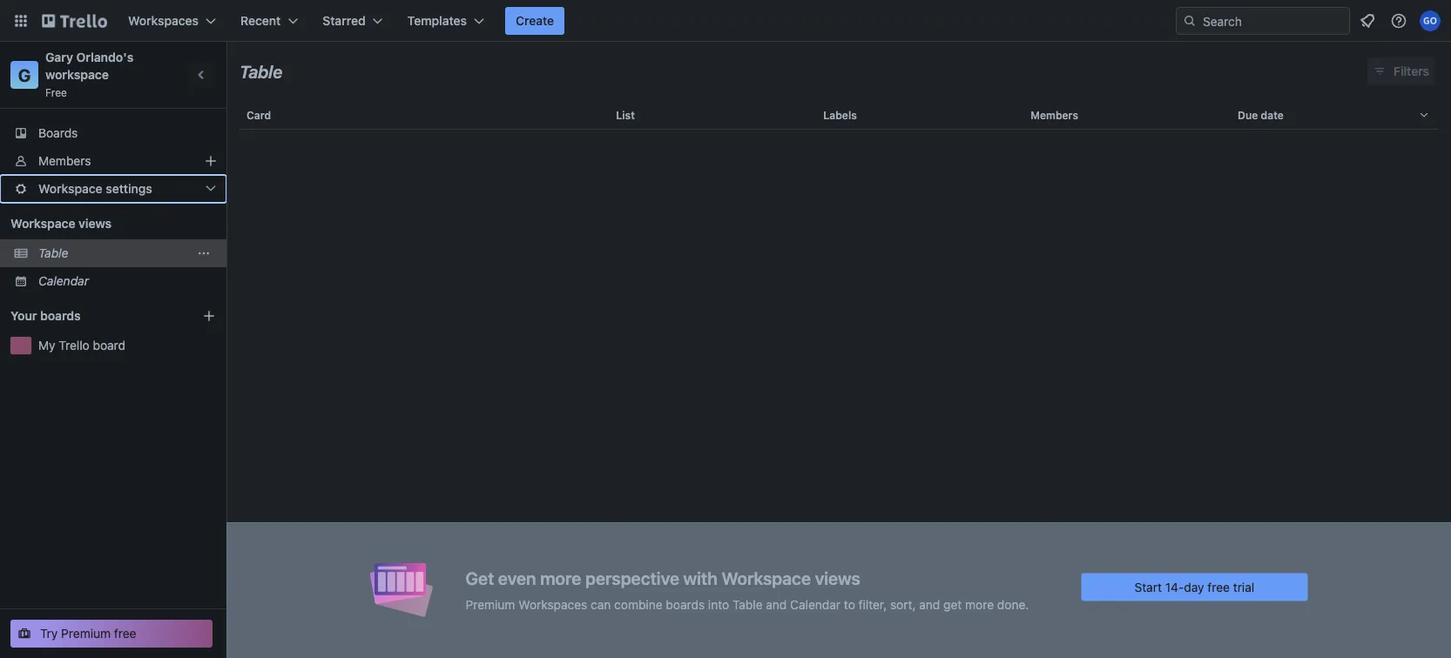 Task type: describe. For each thing, give the bounding box(es) containing it.
workspace settings
[[38, 182, 152, 196]]

calendar inside get even more perspective with workspace views premium workspaces can combine boards into table and calendar to filter, sort, and get more done.
[[791, 598, 841, 612]]

gary
[[45, 50, 73, 64]]

views inside get even more perspective with workspace views premium workspaces can combine boards into table and calendar to filter, sort, and get more done.
[[815, 569, 861, 589]]

search image
[[1183, 14, 1197, 28]]

2 and from the left
[[920, 598, 941, 612]]

gary orlando's workspace link
[[45, 50, 137, 82]]

card
[[247, 109, 271, 121]]

start 14-day free trial link
[[1082, 574, 1308, 602]]

orlando's
[[76, 50, 134, 64]]

sort,
[[891, 598, 916, 612]]

filter,
[[859, 598, 887, 612]]

add board image
[[202, 309, 216, 323]]

can
[[591, 598, 611, 612]]

gary orlando's workspace free
[[45, 50, 137, 98]]

workspace navigation collapse icon image
[[190, 63, 214, 87]]

my trello board link
[[38, 337, 216, 355]]

filters
[[1394, 64, 1430, 78]]

my
[[38, 339, 55, 353]]

workspace inside get even more perspective with workspace views premium workspaces can combine boards into table and calendar to filter, sort, and get more done.
[[722, 569, 811, 589]]

my trello board
[[38, 339, 126, 353]]

trial
[[1234, 580, 1255, 595]]

date
[[1261, 109, 1284, 121]]

calendar link
[[38, 273, 216, 290]]

due
[[1238, 109, 1259, 121]]

board
[[93, 339, 126, 353]]

workspace for workspace settings
[[38, 182, 103, 196]]

starred button
[[312, 7, 394, 35]]

labels button
[[817, 94, 1024, 136]]

try premium free
[[40, 627, 136, 641]]

card button
[[240, 94, 609, 136]]

0 vertical spatial calendar
[[38, 274, 89, 288]]

labels
[[824, 109, 857, 121]]

start 14-day free trial
[[1135, 580, 1255, 595]]

g link
[[10, 61, 38, 89]]

table containing card
[[227, 94, 1452, 659]]

into
[[708, 598, 730, 612]]

workspace views
[[10, 217, 112, 231]]

0 horizontal spatial members
[[38, 154, 91, 168]]

members link
[[0, 147, 227, 175]]

workspace settings button
[[0, 175, 227, 203]]

0 vertical spatial table
[[240, 61, 283, 81]]

filters button
[[1368, 58, 1435, 85]]

get
[[944, 598, 962, 612]]

start
[[1135, 580, 1162, 595]]

done.
[[998, 598, 1029, 612]]

boards link
[[0, 119, 227, 147]]

0 vertical spatial free
[[1208, 580, 1230, 595]]

boards
[[38, 126, 78, 140]]

premium inside get even more perspective with workspace views premium workspaces can combine boards into table and calendar to filter, sort, and get more done.
[[466, 598, 515, 612]]

members inside button
[[1031, 109, 1079, 121]]

templates
[[408, 14, 467, 28]]

trello
[[59, 339, 90, 353]]

your boards
[[10, 309, 81, 323]]

list button
[[609, 94, 817, 136]]

perspective
[[586, 569, 680, 589]]



Task type: vqa. For each thing, say whether or not it's contained in the screenshot.
COLLAPSE icon
no



Task type: locate. For each thing, give the bounding box(es) containing it.
1 vertical spatial free
[[114, 627, 136, 641]]

templates button
[[397, 7, 495, 35]]

calendar up your boards
[[38, 274, 89, 288]]

0 horizontal spatial views
[[79, 217, 112, 231]]

workspaces inside get even more perspective with workspace views premium workspaces can combine boards into table and calendar to filter, sort, and get more done.
[[519, 598, 588, 612]]

table up card
[[240, 61, 283, 81]]

settings
[[106, 182, 152, 196]]

0 horizontal spatial premium
[[61, 627, 111, 641]]

open information menu image
[[1391, 12, 1408, 30]]

recent
[[241, 14, 281, 28]]

more right even
[[540, 569, 582, 589]]

calendar left 'to'
[[791, 598, 841, 612]]

with
[[684, 569, 718, 589]]

table
[[240, 61, 283, 81], [38, 246, 68, 261], [733, 598, 763, 612]]

due date
[[1238, 109, 1284, 121]]

1 vertical spatial premium
[[61, 627, 111, 641]]

workspace up into
[[722, 569, 811, 589]]

try premium free button
[[10, 620, 213, 648]]

create
[[516, 14, 554, 28]]

workspace
[[45, 68, 109, 82]]

0 vertical spatial views
[[79, 217, 112, 231]]

and
[[766, 598, 787, 612], [920, 598, 941, 612]]

workspace for workspace views
[[10, 217, 75, 231]]

0 vertical spatial premium
[[466, 598, 515, 612]]

workspace up workspace views
[[38, 182, 103, 196]]

workspaces inside "popup button"
[[128, 14, 199, 28]]

premium
[[466, 598, 515, 612], [61, 627, 111, 641]]

1 horizontal spatial calendar
[[791, 598, 841, 612]]

members
[[1031, 109, 1079, 121], [38, 154, 91, 168]]

14-
[[1166, 580, 1185, 595]]

try
[[40, 627, 58, 641]]

workspaces up workspace navigation collapse icon
[[128, 14, 199, 28]]

combine
[[614, 598, 663, 612]]

day
[[1185, 580, 1205, 595]]

gary orlando (garyorlando) image
[[1420, 10, 1441, 31]]

create button
[[505, 7, 565, 35]]

views down workspace settings
[[79, 217, 112, 231]]

row
[[240, 94, 1439, 136]]

and right into
[[766, 598, 787, 612]]

1 vertical spatial table
[[38, 246, 68, 261]]

0 vertical spatial workspaces
[[128, 14, 199, 28]]

1 horizontal spatial table
[[240, 61, 283, 81]]

workspace inside dropdown button
[[38, 182, 103, 196]]

Search field
[[1197, 8, 1350, 34]]

workspace
[[38, 182, 103, 196], [10, 217, 75, 231], [722, 569, 811, 589]]

switch to… image
[[12, 12, 30, 30]]

due date button
[[1231, 94, 1439, 136]]

premium down get
[[466, 598, 515, 612]]

1 vertical spatial calendar
[[791, 598, 841, 612]]

2 vertical spatial workspace
[[722, 569, 811, 589]]

g
[[18, 64, 31, 85]]

0 horizontal spatial calendar
[[38, 274, 89, 288]]

0 horizontal spatial boards
[[40, 309, 81, 323]]

0 vertical spatial boards
[[40, 309, 81, 323]]

1 horizontal spatial views
[[815, 569, 861, 589]]

row containing card
[[240, 94, 1439, 136]]

1 horizontal spatial members
[[1031, 109, 1079, 121]]

views up 'to'
[[815, 569, 861, 589]]

even
[[498, 569, 536, 589]]

table inside get even more perspective with workspace views premium workspaces can combine boards into table and calendar to filter, sort, and get more done.
[[733, 598, 763, 612]]

premium inside button
[[61, 627, 111, 641]]

boards
[[40, 309, 81, 323], [666, 598, 705, 612]]

your boards with 1 items element
[[10, 306, 176, 327]]

2 vertical spatial table
[[733, 598, 763, 612]]

table inside 'link'
[[38, 246, 68, 261]]

workspaces
[[128, 14, 199, 28], [519, 598, 588, 612]]

get even more perspective with workspace views premium workspaces can combine boards into table and calendar to filter, sort, and get more done.
[[466, 569, 1029, 612]]

1 vertical spatial workspace
[[10, 217, 75, 231]]

more right "get"
[[966, 598, 994, 612]]

2 horizontal spatial table
[[733, 598, 763, 612]]

workspaces button
[[118, 7, 227, 35]]

to
[[844, 598, 856, 612]]

workspace down workspace settings
[[10, 217, 75, 231]]

1 vertical spatial boards
[[666, 598, 705, 612]]

workspaces down even
[[519, 598, 588, 612]]

list
[[616, 109, 635, 121]]

premium right try at left bottom
[[61, 627, 111, 641]]

back to home image
[[42, 7, 107, 35]]

0 horizontal spatial more
[[540, 569, 582, 589]]

more
[[540, 569, 582, 589], [966, 598, 994, 612]]

table
[[227, 94, 1452, 659]]

1 horizontal spatial free
[[1208, 580, 1230, 595]]

0 horizontal spatial and
[[766, 598, 787, 612]]

1 horizontal spatial and
[[920, 598, 941, 612]]

members button
[[1024, 94, 1231, 136]]

0 horizontal spatial table
[[38, 246, 68, 261]]

free
[[1208, 580, 1230, 595], [114, 627, 136, 641]]

row inside table
[[240, 94, 1439, 136]]

table right into
[[733, 598, 763, 612]]

0 notifications image
[[1358, 10, 1379, 31]]

starred
[[323, 14, 366, 28]]

boards up my
[[40, 309, 81, 323]]

primary element
[[0, 0, 1452, 42]]

table link
[[38, 245, 188, 262]]

1 vertical spatial more
[[966, 598, 994, 612]]

1 vertical spatial workspaces
[[519, 598, 588, 612]]

free right try at left bottom
[[114, 627, 136, 641]]

views
[[79, 217, 112, 231], [815, 569, 861, 589]]

Table text field
[[240, 55, 283, 88]]

1 vertical spatial views
[[815, 569, 861, 589]]

boards down with
[[666, 598, 705, 612]]

free inside button
[[114, 627, 136, 641]]

your
[[10, 309, 37, 323]]

free
[[45, 86, 67, 98]]

0 horizontal spatial free
[[114, 627, 136, 641]]

1 vertical spatial members
[[38, 154, 91, 168]]

1 horizontal spatial boards
[[666, 598, 705, 612]]

calendar
[[38, 274, 89, 288], [791, 598, 841, 612]]

1 horizontal spatial workspaces
[[519, 598, 588, 612]]

0 vertical spatial members
[[1031, 109, 1079, 121]]

0 horizontal spatial workspaces
[[128, 14, 199, 28]]

workspace actions menu image
[[197, 247, 211, 261]]

table down workspace views
[[38, 246, 68, 261]]

1 horizontal spatial more
[[966, 598, 994, 612]]

boards inside get even more perspective with workspace views premium workspaces can combine boards into table and calendar to filter, sort, and get more done.
[[666, 598, 705, 612]]

get
[[466, 569, 494, 589]]

0 vertical spatial more
[[540, 569, 582, 589]]

recent button
[[230, 7, 309, 35]]

and left "get"
[[920, 598, 941, 612]]

free right day
[[1208, 580, 1230, 595]]

1 horizontal spatial premium
[[466, 598, 515, 612]]

0 vertical spatial workspace
[[38, 182, 103, 196]]

1 and from the left
[[766, 598, 787, 612]]



